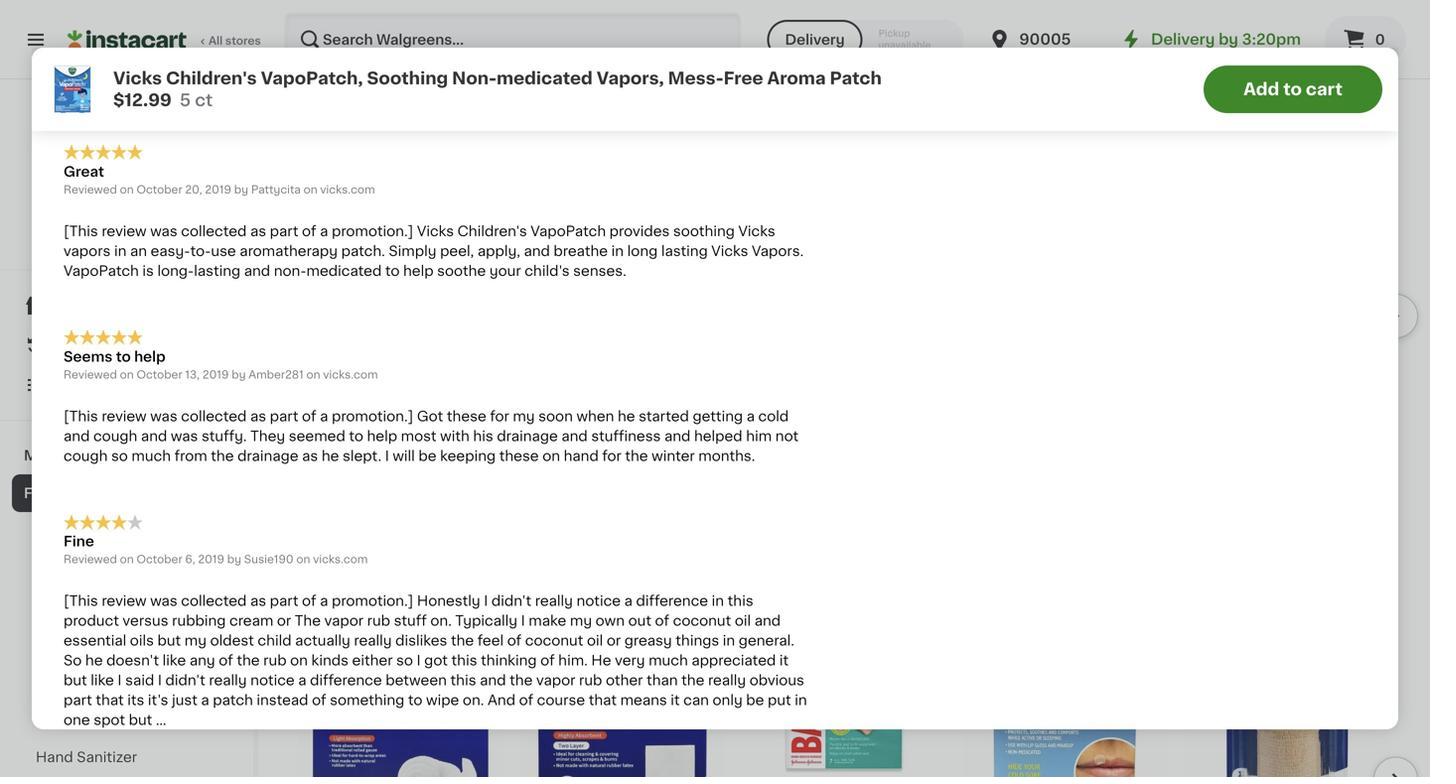 Task type: describe. For each thing, give the bounding box(es) containing it.
2019 for fine
[[198, 555, 224, 566]]

promotion.] for i
[[332, 19, 414, 33]]

to inside "seems to help reviewed on october 13, 2019 by amber281 on vicks.com"
[[116, 350, 131, 364]]

so inside [this review was collected as part of a promotion.] got these for my soon when he started getting a cold and cough and was stuffy. they seemed to help most with his drainage and stuffiness and helped him not cough so much from the drainage as he slept. i will be keeping these on hand for the winter months.
[[111, 449, 128, 463]]

of left him.
[[541, 654, 555, 668]]

helped down decided
[[723, 39, 771, 53]]

first aid & safety link
[[12, 475, 241, 513]]

1 horizontal spatial these
[[447, 410, 487, 424]]

0 vertical spatial cough
[[93, 429, 137, 443]]

on right susie190
[[296, 555, 310, 566]]

rub
[[742, 411, 770, 425]]

of right instead
[[312, 694, 326, 708]]

aroma inside spend $40, save $6 vicks children's vapopatch, soothing non-medicated vapors, mess-free aroma patch
[[432, 431, 477, 445]]

vicks children's vapopatch, soothing non-medicated vapors, mess-free aroma patch $12.99 5 ct
[[113, 70, 882, 109]]

2 horizontal spatial for
[[602, 449, 622, 463]]

for inside [this review was collected as part of a promotion.] i was skeptical of the prodict claims but decided that i would have an open mind. turns out that these actually helped my daughter feel better & even helped me out during our latest family illness. they were the best for nighttime sleeping, which we all know is critical. i give it a 10.
[[443, 59, 462, 73]]

an inside [this review was collected as part of a promotion.] i was skeptical of the prodict claims but decided that i would have an open mind. turns out that these actually helped my daughter feel better & even helped me out during our latest family illness. they were the best for nighttime sleeping, which we all know is critical. i give it a 10.
[[146, 39, 163, 53]]

a up instead
[[298, 674, 307, 688]]

the down oldest
[[237, 654, 260, 668]]

essential
[[64, 635, 126, 648]]

collected for have
[[181, 19, 247, 33]]

all
[[209, 35, 223, 46]]

and down lists link
[[141, 429, 167, 443]]

really up patch
[[209, 674, 247, 688]]

that up spot
[[96, 694, 124, 708]]

13,
[[185, 369, 200, 380]]

1 horizontal spatial difference
[[636, 595, 708, 609]]

to inside button
[[1284, 81, 1302, 98]]

(8)
[[593, 453, 609, 464]]

in down everyday store prices
[[114, 244, 127, 258]]

in up appreciated
[[723, 635, 735, 648]]

really up either
[[354, 635, 392, 648]]

feel inside [this review was collected as part of a promotion.] i was skeptical of the prodict claims but decided that i would have an open mind. turns out that these actually helped my daughter feel better & even helped me out during our latest family illness. they were the best for nighttime sleeping, which we all know is critical. i give it a 10.
[[595, 39, 621, 53]]

me
[[775, 39, 797, 53]]

part for simply
[[270, 224, 299, 238]]

simply
[[389, 244, 437, 258]]

1 horizontal spatial lasting
[[661, 244, 708, 258]]

best
[[408, 59, 439, 73]]

so
[[64, 654, 82, 668]]

lists link
[[12, 366, 241, 405]]

part for open
[[270, 19, 299, 33]]

0 vertical spatial this
[[728, 595, 754, 609]]

help inside "seems to help reviewed on october 13, 2019 by amber281 on vicks.com"
[[134, 350, 166, 364]]

[this for [this review was collected as part of a promotion.] got these for my soon when he started getting a cold and cough and was stuffy. they seemed to help most with his drainage and stuffiness and helped him not cough so much from the drainage as he slept. i will be keeping these on hand for the winter months.
[[64, 410, 98, 424]]

vicks down soothing on the top
[[712, 244, 749, 258]]

part up one
[[64, 694, 92, 708]]

100%
[[51, 241, 81, 252]]

october inside "seems to help reviewed on october 13, 2019 by amber281 on vicks.com"
[[137, 369, 182, 380]]

free inside spend $40, save $6 vicks children's vapopatch, soothing non-medicated vapors, mess-free aroma patch
[[397, 431, 428, 445]]

of down oldest
[[219, 654, 233, 668]]

i left said
[[118, 674, 122, 688]]

be inside [this review was collected as part of a promotion.] honestly i didn't really notice a difference in this product versus rubbing cream or the vapor rub stuff on. typically i make my own out of coconut oil and essential oils but my oldest child actually really dislikes the feel of coconut oil or greasy things in general. so he doesn't like any of the rub on kinds either so i got this thinking of him. he very much appreciated it but like i said i didn't really notice a difference between this and the vapor rub other than the really obvious part that its it's just a patch instead of something to wipe on. and of course that means it can only be put in one spot but ...
[[746, 694, 764, 708]]

0
[[1376, 33, 1386, 47]]

but right oils
[[157, 635, 181, 648]]

on up everyday store prices link
[[120, 184, 134, 195]]

& up so
[[73, 638, 84, 652]]

add to cart
[[1244, 81, 1343, 98]]

the up daughter
[[540, 19, 563, 33]]

2 vertical spatial this
[[451, 674, 476, 688]]

1 vertical spatial cough
[[64, 449, 108, 463]]

to inside [this review was collected as part of a promotion.] honestly i didn't really notice a difference in this product versus rubbing cream or the vapor rub stuff on. typically i make my own out of coconut oil and essential oils but my oldest child actually really dislikes the feel of coconut oil or greasy things in general. so he doesn't like any of the rub on kinds either so i got this thinking of him. he very much appreciated it but like i said i didn't really notice a difference between this and the vapor rub other than the really obvious part that its it's just a patch instead of something to wipe on. and of course that means it can only be put in one spot but ...
[[408, 694, 423, 708]]

wipe
[[426, 694, 459, 708]]

his
[[473, 429, 494, 443]]

2 horizontal spatial rub
[[579, 674, 602, 688]]

and left non-
[[244, 264, 270, 278]]

on right pattycita
[[304, 184, 318, 195]]

chest
[[902, 391, 944, 405]]

a right just
[[201, 694, 209, 708]]

mind.
[[206, 39, 244, 53]]

a up own
[[625, 595, 633, 609]]

one
[[64, 714, 90, 728]]

1 vertical spatial more
[[36, 713, 72, 727]]

of up on
[[302, 19, 316, 33]]

the down thinking
[[510, 674, 533, 688]]

greasy
[[625, 635, 672, 648]]

october for great
[[137, 184, 182, 195]]

collected for aromatherapy
[[181, 224, 247, 238]]

but inside [this review was collected as part of a promotion.] i was skeptical of the prodict claims but decided that i would have an open mind. turns out that these actually helped my daughter feel better & even helped me out during our latest family illness. they were the best for nighttime sleeping, which we all know is critical. i give it a 10.
[[670, 19, 693, 33]]

to inside the [this review was collected as part of a promotion.] vicks children's vapopatch provides soothing vicks vapors in an easy-to-use aromatherapy patch. simply peel, apply, and breathe in long lasting vicks vapors. vapopatch is long-lasting and non-medicated to help soothe your child's senses.
[[385, 264, 400, 278]]

i inside [this review was collected as part of a promotion.] got these for my soon when he started getting a cold and cough and was stuffy. they seemed to help most with his drainage and stuffiness and helped him not cough so much from the drainage as he slept. i will be keeping these on hand for the winter months.
[[385, 449, 389, 463]]

the down stuffy.
[[211, 449, 234, 463]]

face masks & protection
[[36, 676, 209, 689]]

better
[[625, 39, 668, 53]]

it left can at the left of page
[[671, 694, 680, 708]]

hand
[[564, 449, 599, 463]]

and up general.
[[755, 615, 781, 629]]

decided
[[697, 19, 754, 33]]

it's
[[148, 694, 168, 708]]

delivery for delivery by 3:20pm
[[1151, 32, 1215, 47]]

mess- inside vicks children's vapopatch, soothing non-medicated vapors, mess-free aroma patch $12.99 5 ct
[[668, 70, 724, 87]]

0 horizontal spatial medicine
[[24, 449, 90, 463]]

and up child's
[[524, 244, 550, 258]]

non- for vicks vapostick, invisible solid balm with soothing vapors, non-medicated
[[575, 431, 610, 445]]

got
[[424, 654, 448, 668]]

and up "and"
[[480, 674, 506, 688]]

a up the
[[320, 595, 328, 609]]

that down other
[[589, 694, 617, 708]]

90005 button
[[988, 12, 1107, 68]]

1 vertical spatial this
[[452, 654, 477, 668]]

can
[[684, 694, 709, 708]]

0 vertical spatial or
[[277, 615, 291, 629]]

on right amber281
[[307, 369, 320, 380]]

more first aid
[[36, 713, 132, 727]]

vicks up vapors.
[[739, 224, 776, 238]]

most
[[401, 429, 437, 443]]

of up the
[[302, 595, 316, 609]]

help inside the [this review was collected as part of a promotion.] vicks children's vapopatch provides soothing vicks vapors in an easy-to-use aromatherapy patch. simply peel, apply, and breathe in long lasting vicks vapors. vapopatch is long-lasting and non-medicated to help soothe your child's senses.
[[403, 264, 434, 278]]

own
[[596, 615, 625, 629]]

aromatherapy
[[240, 244, 338, 258]]

i up best
[[417, 19, 421, 33]]

started
[[639, 410, 689, 424]]

doesn't
[[106, 654, 159, 668]]

2 item carousel region from the top
[[298, 611, 1419, 778]]

my left own
[[570, 615, 592, 629]]

free inside vicks children's vapopatch, soothing non-medicated vapors, mess-free aroma patch $12.99 5 ct
[[724, 70, 764, 87]]

patch.
[[341, 244, 385, 258]]

got
[[417, 410, 443, 424]]

prices
[[147, 221, 182, 232]]

is inside the [this review was collected as part of a promotion.] vicks children's vapopatch provides soothing vicks vapors in an easy-to-use aromatherapy patch. simply peel, apply, and breathe in long lasting vicks vapors. vapopatch is long-lasting and non-medicated to help soothe your child's senses.
[[142, 264, 154, 278]]

vicks.com for honestly
[[313, 555, 368, 566]]

of right "and"
[[519, 694, 534, 708]]

in up things
[[712, 595, 724, 609]]

safety
[[101, 487, 148, 501]]

is inside [this review was collected as part of a promotion.] i was skeptical of the prodict claims but decided that i would have an open mind. turns out that these actually helped my daughter feel better & even helped me out during our latest family illness. they were the best for nighttime sleeping, which we all know is critical. i give it a 10.
[[731, 59, 742, 73]]

fine reviewed on october 6, 2019 by susie190 on vicks.com
[[64, 535, 368, 566]]

even
[[686, 39, 719, 53]]

really up "make"
[[535, 595, 573, 609]]

my inside [this review was collected as part of a promotion.] got these for my soon when he started getting a cold and cough and was stuffy. they seemed to help most with his drainage and stuffiness and helped him not cough so much from the drainage as he slept. i will be keeping these on hand for the winter months.
[[513, 410, 535, 424]]

all stores
[[209, 35, 261, 46]]

...
[[156, 714, 166, 728]]

0 vertical spatial on.
[[431, 615, 452, 629]]

and down the lists
[[64, 429, 90, 443]]

1 vertical spatial on.
[[463, 694, 484, 708]]

instead
[[257, 694, 308, 708]]

promotion.] for got
[[332, 410, 414, 424]]

0 vertical spatial rub
[[367, 615, 390, 629]]

1 vertical spatial notice
[[250, 674, 295, 688]]

make
[[529, 615, 567, 629]]

something
[[330, 694, 405, 708]]

1 vertical spatial out
[[64, 59, 87, 73]]

fine
[[64, 535, 94, 549]]

of up the greasy
[[655, 615, 670, 629]]

2019 for great
[[205, 184, 231, 195]]

delivery by 3:20pm link
[[1120, 28, 1301, 52]]

review for rubbing
[[102, 595, 147, 609]]

a left 10.
[[109, 79, 117, 93]]

by left 3:20pm
[[1219, 32, 1239, 47]]

by inside "seems to help reviewed on october 13, 2019 by amber281 on vicks.com"
[[232, 369, 246, 380]]

buy it again
[[56, 339, 140, 353]]

add inside button
[[1244, 81, 1280, 98]]

collected for cough
[[181, 410, 247, 424]]

vaporub
[[782, 391, 845, 405]]

things
[[676, 635, 720, 648]]

medicine inside vicks vaporub topical chest rub & analgesic ointment, over-the-counter medicine
[[871, 431, 936, 445]]

medicated inside spend $40, save $6 vicks children's vapopatch, soothing non-medicated vapors, mess-free aroma patch
[[400, 411, 475, 425]]

children's inside spend $40, save $6 vicks children's vapopatch, soothing non-medicated vapors, mess-free aroma patch
[[339, 391, 408, 405]]

heat
[[36, 638, 70, 652]]

feel inside [this review was collected as part of a promotion.] honestly i didn't really notice a difference in this product versus rubbing cream or the vapor rub stuff on. typically i make my own out of coconut oil and essential oils but my oldest child actually really dislikes the feel of coconut oil or greasy things in general. so he doesn't like any of the rub on kinds either so i got this thinking of him. he very much appreciated it but like i said i didn't really notice a difference between this and the vapor rub other than the really obvious part that its it's just a patch instead of something to wipe on. and of course that means it can only be put in one spot but ...
[[478, 635, 504, 648]]

i up me
[[789, 19, 794, 33]]

he
[[592, 654, 612, 668]]

senses.
[[573, 264, 627, 278]]

all stores link
[[68, 12, 262, 68]]

helped down skeptical
[[450, 39, 499, 53]]

general.
[[739, 635, 795, 648]]

5
[[180, 92, 191, 109]]

but down its on the left bottom
[[129, 714, 152, 728]]

not
[[776, 429, 799, 443]]

everyday store prices
[[59, 221, 182, 232]]

analgesic
[[788, 411, 856, 425]]

these inside [this review was collected as part of a promotion.] i was skeptical of the prodict claims but decided that i would have an open mind. turns out that these actually helped my daughter feel better & even helped me out during our latest family illness. they were the best for nighttime sleeping, which we all know is critical. i give it a 10.
[[348, 39, 388, 53]]

& left safety
[[86, 487, 98, 501]]

counter
[[811, 431, 868, 445]]

medicine link
[[12, 437, 241, 475]]

1 vertical spatial he
[[322, 449, 339, 463]]

he inside [this review was collected as part of a promotion.] honestly i didn't really notice a difference in this product versus rubbing cream or the vapor rub stuff on. typically i make my own out of coconut oil and essential oils but my oldest child actually really dislikes the feel of coconut oil or greasy things in general. so he doesn't like any of the rub on kinds either so i got this thinking of him. he very much appreciated it but like i said i didn't really notice a difference between this and the vapor rub other than the really obvious part that its it's just a patch instead of something to wipe on. and of course that means it can only be put in one spot but ...
[[85, 654, 103, 668]]

a inside the [this review was collected as part of a promotion.] vicks children's vapopatch provides soothing vicks vapors in an easy-to-use aromatherapy patch. simply peel, apply, and breathe in long lasting vicks vapors. vapopatch is long-lasting and non-medicated to help soothe your child's senses.
[[320, 224, 328, 238]]

vapors, inside vicks vapostick, invisible solid balm with soothing vapors, non-medicated
[[520, 431, 572, 445]]

0 horizontal spatial lasting
[[194, 264, 241, 278]]

protection
[[136, 676, 209, 689]]

amber281
[[249, 369, 304, 380]]

packs
[[113, 638, 154, 652]]

i right critical.
[[800, 59, 804, 73]]

much inside [this review was collected as part of a promotion.] honestly i didn't really notice a difference in this product versus rubbing cream or the vapor rub stuff on. typically i make my own out of coconut oil and essential oils but my oldest child actually really dislikes the feel of coconut oil or greasy things in general. so he doesn't like any of the rub on kinds either so i got this thinking of him. he very much appreciated it but like i said i didn't really notice a difference between this and the vapor rub other than the really obvious part that its it's just a patch instead of something to wipe on. and of course that means it can only be put in one spot but ...
[[649, 654, 688, 668]]

nsored
[[1353, 20, 1391, 31]]

the up can at the left of page
[[682, 674, 705, 688]]

as down seemed
[[302, 449, 318, 463]]

walgreens logo image
[[83, 103, 170, 191]]

& inside [this review was collected as part of a promotion.] i was skeptical of the prodict claims but decided that i would have an open mind. turns out that these actually helped my daughter feel better & even helped me out during our latest family illness. they were the best for nighttime sleeping, which we all know is critical. i give it a 10.
[[671, 39, 682, 53]]

1 horizontal spatial for
[[490, 410, 509, 424]]

i up typically on the bottom of page
[[484, 595, 488, 609]]

vapopatch, inside vicks children's vapopatch, soothing non-medicated vapors, mess-free aroma patch $12.99 5 ct
[[261, 70, 363, 87]]

really up only
[[708, 674, 746, 688]]

0 horizontal spatial coconut
[[525, 635, 584, 648]]

in right put
[[795, 694, 807, 708]]

that up were
[[317, 39, 345, 53]]

2 horizontal spatial he
[[618, 410, 635, 424]]

illness.
[[254, 59, 302, 73]]

2 vertical spatial first
[[75, 713, 106, 727]]

delivery button
[[767, 20, 863, 60]]

part for the
[[270, 595, 299, 609]]

that up me
[[758, 19, 786, 33]]

i up it's
[[158, 674, 162, 688]]

view more link
[[1302, 75, 1391, 95]]

from
[[174, 449, 207, 463]]

0 horizontal spatial drainage
[[238, 449, 299, 463]]

a up seemed
[[320, 410, 328, 424]]

satisfaction
[[84, 241, 150, 252]]

0 horizontal spatial rub
[[263, 654, 287, 668]]

aroma inside vicks children's vapopatch, soothing non-medicated vapors, mess-free aroma patch $12.99 5 ct
[[767, 70, 826, 87]]

and up winter
[[665, 429, 691, 443]]

much inside [this review was collected as part of a promotion.] got these for my soon when he started getting a cold and cough and was stuffy. they seemed to help most with his drainage and stuffiness and helped him not cough so much from the drainage as he slept. i will be keeping these on hand for the winter months.
[[132, 449, 171, 463]]

1 horizontal spatial vapopatch
[[531, 224, 606, 238]]

[this review was collected as part of a promotion.] got these for my soon when he started getting a cold and cough and was stuffy. they seemed to help most with his drainage and stuffiness and helped him not cough so much from the drainage as he slept. i will be keeping these on hand for the winter months.
[[64, 410, 799, 463]]

1 horizontal spatial like
[[163, 654, 186, 668]]

aid for &
[[59, 487, 83, 501]]

oldest
[[210, 635, 254, 648]]

on down buy it again "link"
[[120, 369, 134, 380]]

promotion.] for vicks
[[332, 224, 414, 238]]

0 vertical spatial out
[[290, 39, 313, 53]]

reviewed for great
[[64, 184, 117, 195]]

and
[[488, 694, 516, 708]]

in left long
[[612, 244, 624, 258]]

an inside the [this review was collected as part of a promotion.] vicks children's vapopatch provides soothing vicks vapors in an easy-to-use aromatherapy patch. simply peel, apply, and breathe in long lasting vicks vapors. vapopatch is long-lasting and non-medicated to help soothe your child's senses.
[[130, 244, 147, 258]]

review for would
[[102, 19, 147, 33]]

soothing inside vicks children's vapopatch, soothing non-medicated vapors, mess-free aroma patch $12.99 5 ct
[[367, 70, 448, 87]]

was for cream
[[150, 595, 178, 609]]

said
[[125, 674, 154, 688]]

2 horizontal spatial these
[[499, 449, 539, 463]]

actually inside [this review was collected as part of a promotion.] honestly i didn't really notice a difference in this product versus rubbing cream or the vapor rub stuff on. typically i make my own out of coconut oil and essential oils but my oldest child actually really dislikes the feel of coconut oil or greasy things in general. so he doesn't like any of the rub on kinds either so i got this thinking of him. he very much appreciated it but like i said i didn't really notice a difference between this and the vapor rub other than the really obvious part that its it's just a patch instead of something to wipe on. and of course that means it can only be put in one spot but ...
[[295, 635, 351, 648]]

use
[[211, 244, 236, 258]]

vicks up 'peel,'
[[417, 224, 454, 238]]

[this review was collected as part of a promotion.] honestly i didn't really notice a difference in this product versus rubbing cream or the vapor rub stuff on. typically i make my own out of coconut oil and essential oils but my oldest child actually really dislikes the feel of coconut oil or greasy things in general. so he doesn't like any of the rub on kinds either so i got this thinking of him. he very much appreciated it but like i said i didn't really notice a difference between this and the vapor rub other than the really obvious part that its it's just a patch instead of something to wipe on. and of course that means it can only be put in one spot but ...
[[64, 595, 807, 728]]

heat & ice packs link
[[12, 626, 241, 664]]

90005
[[1020, 32, 1071, 47]]

ct
[[195, 92, 213, 109]]

reviewed inside "seems to help reviewed on october 13, 2019 by amber281 on vicks.com"
[[64, 369, 117, 380]]

i left got
[[417, 654, 421, 668]]

but down so
[[64, 674, 87, 688]]

as for the
[[250, 595, 266, 609]]

vicks inside spend $40, save $6 vicks children's vapopatch, soothing non-medicated vapors, mess-free aroma patch
[[298, 391, 335, 405]]

seems to help reviewed on october 13, 2019 by amber281 on vicks.com
[[64, 350, 378, 380]]



Task type: locate. For each thing, give the bounding box(es) containing it.
vapor
[[324, 615, 364, 629], [536, 674, 576, 688]]

0 vertical spatial first
[[24, 487, 56, 501]]

0 horizontal spatial or
[[277, 615, 291, 629]]

vapostick,
[[560, 391, 634, 405]]

vicks inside vicks vapostick, invisible solid balm with soothing vapors, non-medicated
[[520, 391, 557, 405]]

non- inside vicks vapostick, invisible solid balm with soothing vapors, non-medicated
[[575, 431, 610, 445]]

delivery for delivery
[[785, 33, 845, 47]]

an down store
[[130, 244, 147, 258]]

for down stuffiness
[[602, 449, 622, 463]]

1 horizontal spatial rub
[[367, 615, 390, 629]]

1 vertical spatial much
[[649, 654, 688, 668]]

hand sanitizer link
[[12, 739, 241, 777]]

him
[[746, 429, 772, 443]]

part up the
[[270, 595, 299, 609]]

save
[[371, 374, 397, 385]]

that
[[758, 19, 786, 33], [317, 39, 345, 53], [96, 694, 124, 708], [589, 694, 617, 708]]

1 item carousel region from the top
[[298, 121, 1419, 532]]

1 vertical spatial patch
[[298, 451, 338, 465]]

to inside [this review was collected as part of a promotion.] got these for my soon when he started getting a cold and cough and was stuffy. they seemed to help most with his drainage and stuffiness and helped him not cough so much from the drainage as he slept. i will be keeping these on hand for the winter months.
[[349, 429, 364, 443]]

october for fine
[[137, 555, 182, 566]]

review inside [this review was collected as part of a promotion.] i was skeptical of the prodict claims but decided that i would have an open mind. turns out that these actually helped my daughter feel better & even helped me out during our latest family illness. they were the best for nighttime sleeping, which we all know is critical. i give it a 10.
[[102, 19, 147, 33]]

first for first aid & safety
[[24, 487, 56, 501]]

1 vertical spatial help
[[134, 350, 166, 364]]

ice
[[88, 638, 109, 652]]

1 vertical spatial non-
[[365, 411, 400, 425]]

this up wipe
[[451, 674, 476, 688]]

delivery up critical.
[[785, 33, 845, 47]]

aid up "bandages"
[[59, 487, 83, 501]]

vicks inside vicks children's vapopatch, soothing non-medicated vapors, mess-free aroma patch $12.99 5 ct
[[113, 70, 162, 87]]

it
[[96, 79, 105, 93], [87, 339, 97, 353], [780, 654, 789, 668], [671, 694, 680, 708]]

on inside [this review was collected as part of a promotion.] got these for my soon when he started getting a cold and cough and was stuffy. they seemed to help most with his drainage and stuffiness and helped him not cough so much from the drainage as he slept. i will be keeping these on hand for the winter months.
[[543, 449, 560, 463]]

mess- up the (50)
[[353, 431, 397, 445]]

rubbing
[[172, 615, 226, 629]]

instacart logo image
[[68, 28, 187, 52]]

reviewed
[[64, 184, 117, 195], [64, 369, 117, 380], [64, 555, 117, 566]]

non-
[[274, 264, 307, 278]]

[this inside [this review was collected as part of a promotion.] got these for my soon when he started getting a cold and cough and was stuffy. they seemed to help most with his drainage and stuffiness and helped him not cough so much from the drainage as he slept. i will be keeping these on hand for the winter months.
[[64, 410, 98, 424]]

0 horizontal spatial children's
[[166, 70, 257, 87]]

1 horizontal spatial more
[[1340, 78, 1377, 92]]

medicated inside vicks children's vapopatch, soothing non-medicated vapors, mess-free aroma patch $12.99 5 ct
[[497, 70, 593, 87]]

1 horizontal spatial actually
[[392, 39, 447, 53]]

i left "make"
[[521, 615, 525, 629]]

as inside [this review was collected as part of a promotion.] honestly i didn't really notice a difference in this product versus rubbing cream or the vapor rub stuff on. typically i make my own out of coconut oil and essential oils but my oldest child actually really dislikes the feel of coconut oil or greasy things in general. so he doesn't like any of the rub on kinds either so i got this thinking of him. he very much appreciated it but like i said i didn't really notice a difference between this and the vapor rub other than the really obvious part that its it's just a patch instead of something to wipe on. and of course that means it can only be put in one spot but ...
[[250, 595, 266, 609]]

open
[[166, 39, 202, 53]]

a
[[320, 19, 328, 33], [109, 79, 117, 93], [320, 224, 328, 238], [320, 410, 328, 424], [747, 410, 755, 424], [320, 595, 328, 609], [625, 595, 633, 609], [298, 674, 307, 688], [201, 694, 209, 708]]

collected inside [this review was collected as part of a promotion.] honestly i didn't really notice a difference in this product versus rubbing cream or the vapor rub stuff on. typically i make my own out of coconut oil and essential oils but my oldest child actually really dislikes the feel of coconut oil or greasy things in general. so he doesn't like any of the rub on kinds either so i got this thinking of him. he very much appreciated it but like i said i didn't really notice a difference between this and the vapor rub other than the really obvious part that its it's just a patch instead of something to wipe on. and of course that means it can only be put in one spot but ...
[[181, 595, 247, 609]]

1 vertical spatial item carousel region
[[298, 611, 1419, 778]]

the-
[[781, 431, 811, 445]]

promotion.] inside [this review was collected as part of a promotion.] got these for my soon when he started getting a cold and cough and was stuffy. they seemed to help most with his drainage and stuffiness and helped him not cough so much from the drainage as he slept. i will be keeping these on hand for the winter months.
[[332, 410, 414, 424]]

soothing inside vicks vapostick, invisible solid balm with soothing vapors, non-medicated
[[630, 411, 693, 425]]

add button
[[421, 135, 498, 170], [643, 135, 720, 170], [865, 135, 941, 170], [1086, 135, 1163, 170], [1308, 135, 1385, 170], [421, 625, 498, 661], [643, 625, 720, 661]]

2 vertical spatial children's
[[339, 391, 408, 405]]

1 horizontal spatial is
[[731, 59, 742, 73]]

my up nighttime
[[502, 39, 524, 53]]

0 horizontal spatial vapopatch
[[64, 264, 139, 278]]

as inside the [this review was collected as part of a promotion.] vicks children's vapopatch provides soothing vicks vapors in an easy-to-use aromatherapy patch. simply peel, apply, and breathe in long lasting vicks vapors. vapopatch is long-lasting and non-medicated to help soothe your child's senses.
[[250, 224, 266, 238]]

4 [this from the top
[[64, 595, 98, 609]]

1 vertical spatial or
[[607, 635, 621, 648]]

child's
[[525, 264, 570, 278]]

2 review from the top
[[102, 224, 147, 238]]

other
[[606, 674, 643, 688]]

0 vertical spatial be
[[419, 449, 437, 463]]

0 horizontal spatial soothing
[[298, 411, 361, 425]]

1 vertical spatial vicks.com
[[323, 369, 378, 380]]

1 horizontal spatial coconut
[[673, 615, 731, 629]]

& up its on the left bottom
[[121, 676, 132, 689]]

review inside [this review was collected as part of a promotion.] honestly i didn't really notice a difference in this product versus rubbing cream or the vapor rub stuff on. typically i make my own out of coconut oil and essential oils but my oldest child actually really dislikes the feel of coconut oil or greasy things in general. so he doesn't like any of the rub on kinds either so i got this thinking of him. he very much appreciated it but like i said i didn't really notice a difference between this and the vapor rub other than the really obvious part that its it's just a patch instead of something to wipe on. and of course that means it can only be put in one spot but ...
[[102, 595, 147, 609]]

the up now
[[381, 59, 404, 73]]

didn't up just
[[165, 674, 205, 688]]

buy
[[56, 339, 84, 353]]

reviewed inside 'great reviewed on october 20, 2019 by pattycita on vicks.com'
[[64, 184, 117, 195]]

these up his at left bottom
[[447, 410, 487, 424]]

2 vertical spatial 2019
[[198, 555, 224, 566]]

0 vertical spatial vapopatch,
[[261, 70, 363, 87]]

0 horizontal spatial delivery
[[785, 33, 845, 47]]

patch inside spend $40, save $6 vicks children's vapopatch, soothing non-medicated vapors, mess-free aroma patch
[[298, 451, 338, 465]]

your
[[490, 264, 521, 278]]

with inside vicks vapostick, invisible solid balm with soothing vapors, non-medicated
[[597, 411, 626, 425]]

1 promotion.] from the top
[[332, 19, 414, 33]]

0 horizontal spatial non-
[[365, 411, 400, 425]]

collected up use
[[181, 224, 247, 238]]

review for use
[[102, 224, 147, 238]]

masks
[[73, 676, 118, 689]]

was for aromatherapy
[[150, 224, 178, 238]]

1 reviewed from the top
[[64, 184, 117, 195]]

0 horizontal spatial mess-
[[353, 431, 397, 445]]

with up stuffiness
[[597, 411, 626, 425]]

a up on
[[320, 19, 328, 33]]

he up stuffiness
[[618, 410, 635, 424]]

again
[[100, 339, 140, 353]]

& inside vicks vaporub topical chest rub & analgesic ointment, over-the-counter medicine
[[773, 411, 784, 425]]

0 vertical spatial actually
[[392, 39, 447, 53]]

know
[[691, 59, 727, 73]]

helped inside [this review was collected as part of a promotion.] got these for my soon when he started getting a cold and cough and was stuffy. they seemed to help most with his drainage and stuffiness and helped him not cough so much from the drainage as he slept. i will be keeping these on hand for the winter months.
[[694, 429, 743, 443]]

first aid & safety
[[24, 487, 148, 501]]

rub
[[367, 615, 390, 629], [263, 654, 287, 668], [579, 674, 602, 688]]

0 button
[[1325, 16, 1407, 64]]

by
[[1219, 32, 1239, 47], [234, 184, 248, 195], [232, 369, 246, 380], [227, 555, 241, 566]]

service type group
[[767, 20, 964, 60]]

1 vertical spatial vapopatch
[[64, 264, 139, 278]]

claims
[[621, 19, 666, 33]]

2019 right 13,
[[203, 369, 229, 380]]

he down seemed
[[322, 449, 339, 463]]

as for was
[[250, 410, 266, 424]]

they inside [this review was collected as part of a promotion.] i was skeptical of the prodict claims but decided that i would have an open mind. turns out that these actually helped my daughter feel better & even helped me out during our latest family illness. they were the best for nighttime sleeping, which we all know is critical. i give it a 10.
[[305, 59, 340, 73]]

october left 13,
[[137, 369, 182, 380]]

first aid kits link
[[12, 588, 241, 626]]

was
[[150, 19, 178, 33], [425, 19, 452, 33], [150, 224, 178, 238], [150, 410, 178, 424], [171, 429, 198, 443], [150, 595, 178, 609]]

with up keeping
[[440, 429, 470, 443]]

patch down service type group
[[830, 70, 882, 87]]

add to cart button
[[1204, 66, 1383, 113]]

4 collected from the top
[[181, 595, 247, 609]]

children's inside vicks children's vapopatch, soothing non-medicated vapors, mess-free aroma patch $12.99 5 ct
[[166, 70, 257, 87]]

it inside [this review was collected as part of a promotion.] i was skeptical of the prodict claims but decided that i would have an open mind. turns out that these actually helped my daughter feel better & even helped me out during our latest family illness. they were the best for nighttime sleeping, which we all know is critical. i give it a 10.
[[96, 79, 105, 93]]

1 horizontal spatial medicated
[[400, 411, 475, 425]]

item carousel region
[[298, 121, 1419, 532], [298, 611, 1419, 778]]

my inside [this review was collected as part of a promotion.] i was skeptical of the prodict claims but decided that i would have an open mind. turns out that these actually helped my daughter feel better & even helped me out during our latest family illness. they were the best for nighttime sleeping, which we all know is critical. i give it a 10.
[[502, 39, 524, 53]]

vapors, up slept.
[[298, 431, 350, 445]]

these
[[348, 39, 388, 53], [447, 410, 487, 424], [499, 449, 539, 463]]

feel down typically on the bottom of page
[[478, 635, 504, 648]]

october left 20, in the top left of the page
[[137, 184, 182, 195]]

non- inside vicks children's vapopatch, soothing non-medicated vapors, mess-free aroma patch $12.99 5 ct
[[452, 70, 497, 87]]

1 horizontal spatial vapopatch,
[[412, 391, 491, 405]]

1 horizontal spatial feel
[[595, 39, 621, 53]]

topicals link
[[12, 550, 241, 588]]

so
[[111, 449, 128, 463], [396, 654, 413, 668]]

0 horizontal spatial oil
[[587, 635, 603, 648]]

non- for spend $40, save $6 vicks children's vapopatch, soothing non-medicated vapors, mess-free aroma patch
[[365, 411, 400, 425]]

of inside the [this review was collected as part of a promotion.] vicks children's vapopatch provides soothing vicks vapors in an easy-to-use aromatherapy patch. simply peel, apply, and breathe in long lasting vicks vapors. vapopatch is long-lasting and non-medicated to help soothe your child's senses.
[[302, 224, 316, 238]]

1 vertical spatial actually
[[295, 635, 351, 648]]

0 horizontal spatial be
[[419, 449, 437, 463]]

stuff
[[394, 615, 427, 629]]

spo
[[1331, 20, 1353, 31]]

4 review from the top
[[102, 595, 147, 609]]

[this inside [this review was collected as part of a promotion.] i was skeptical of the prodict claims but decided that i would have an open mind. turns out that these actually helped my daughter feel better & even helped me out during our latest family illness. they were the best for nighttime sleeping, which we all know is critical. i give it a 10.
[[64, 19, 98, 33]]

[this for [this review was collected as part of a promotion.] vicks children's vapopatch provides soothing vicks vapors in an easy-to-use aromatherapy patch. simply peel, apply, and breathe in long lasting vicks vapors. vapopatch is long-lasting and non-medicated to help soothe your child's senses.
[[64, 224, 98, 238]]

out inside [this review was collected as part of a promotion.] honestly i didn't really notice a difference in this product versus rubbing cream or the vapor rub stuff on. typically i make my own out of coconut oil and essential oils but my oldest child actually really dislikes the feel of coconut oil or greasy things in general. so he doesn't like any of the rub on kinds either so i got this thinking of him. he very much appreciated it but like i said i didn't really notice a difference between this and the vapor rub other than the really obvious part that its it's just a patch instead of something to wipe on. and of course that means it can only be put in one spot but ...
[[628, 615, 652, 629]]

october inside fine reviewed on october 6, 2019 by susie190 on vicks.com
[[137, 555, 182, 566]]

vapor up course
[[536, 674, 576, 688]]

vapors, inside vicks children's vapopatch, soothing non-medicated vapors, mess-free aroma patch $12.99 5 ct
[[597, 70, 664, 87]]

out up give
[[64, 59, 87, 73]]

soothing inside spend $40, save $6 vicks children's vapopatch, soothing non-medicated vapors, mess-free aroma patch
[[298, 411, 361, 425]]

help inside [this review was collected as part of a promotion.] got these for my soon when he started getting a cold and cough and was stuffy. they seemed to help most with his drainage and stuffiness and helped him not cough so much from the drainage as he slept. i will be keeping these on hand for the winter months.
[[367, 429, 397, 443]]

reviewed for fine
[[64, 555, 117, 566]]

course
[[537, 694, 585, 708]]

0 vertical spatial coconut
[[673, 615, 731, 629]]

1 vertical spatial october
[[137, 369, 182, 380]]

by left susie190
[[227, 555, 241, 566]]

october inside 'great reviewed on october 20, 2019 by pattycita on vicks.com'
[[137, 184, 182, 195]]

as for open
[[250, 19, 266, 33]]

1 horizontal spatial vapors,
[[520, 431, 572, 445]]

2 collected from the top
[[181, 224, 247, 238]]

balm
[[558, 411, 593, 425]]

(50)
[[372, 453, 395, 464]]

2 vertical spatial aid
[[110, 713, 132, 727]]

i left will
[[385, 449, 389, 463]]

[this review was collected as part of a promotion.] vicks children's vapopatch provides soothing vicks vapors in an easy-to-use aromatherapy patch. simply peel, apply, and breathe in long lasting vicks vapors. vapopatch is long-lasting and non-medicated to help soothe your child's senses.
[[64, 224, 804, 278]]

they inside [this review was collected as part of a promotion.] got these for my soon when he started getting a cold and cough and was stuffy. they seemed to help most with his drainage and stuffiness and helped him not cough so much from the drainage as he slept. i will be keeping these on hand for the winter months.
[[251, 429, 285, 443]]

was inside the [this review was collected as part of a promotion.] vicks children's vapopatch provides soothing vicks vapors in an easy-to-use aromatherapy patch. simply peel, apply, and breathe in long lasting vicks vapors. vapopatch is long-lasting and non-medicated to help soothe your child's senses.
[[150, 224, 178, 238]]

2019 inside fine reviewed on october 6, 2019 by susie190 on vicks.com
[[198, 555, 224, 566]]

1 horizontal spatial drainage
[[497, 429, 558, 443]]

on down bandages link
[[120, 555, 134, 566]]

1 vertical spatial medicated
[[307, 264, 382, 278]]

3 reviewed from the top
[[64, 555, 117, 566]]

review up 100% satisfaction guarantee
[[102, 224, 147, 238]]

0 vertical spatial for
[[443, 59, 462, 73]]

& up all
[[671, 39, 682, 53]]

0 horizontal spatial didn't
[[165, 674, 205, 688]]

mess- inside spend $40, save $6 vicks children's vapopatch, soothing non-medicated vapors, mess-free aroma patch
[[353, 431, 397, 445]]

this right got
[[452, 654, 477, 668]]

of inside [this review was collected as part of a promotion.] got these for my soon when he started getting a cold and cough and was stuffy. they seemed to help most with his drainage and stuffiness and helped him not cough so much from the drainage as he slept. i will be keeping these on hand for the winter months.
[[302, 410, 316, 424]]

0 horizontal spatial medicated
[[307, 264, 382, 278]]

0 horizontal spatial difference
[[310, 674, 382, 688]]

great
[[64, 165, 104, 179]]

0 vertical spatial reviewed
[[64, 184, 117, 195]]

vapors, down solid
[[520, 431, 572, 445]]

on sale now link
[[298, 73, 437, 97]]

vicks.com inside fine reviewed on october 6, 2019 by susie190 on vicks.com
[[313, 555, 368, 566]]

promotion.] inside [this review was collected as part of a promotion.] honestly i didn't really notice a difference in this product versus rubbing cream or the vapor rub stuff on. typically i make my own out of coconut oil and essential oils but my oldest child actually really dislikes the feel of coconut oil or greasy things in general. so he doesn't like any of the rub on kinds either so i got this thinking of him. he very much appreciated it but like i said i didn't really notice a difference between this and the vapor rub other than the really obvious part that its it's just a patch instead of something to wipe on. and of course that means it can only be put in one spot but ...
[[332, 595, 414, 609]]

out up the greasy
[[628, 615, 652, 629]]

of
[[302, 19, 316, 33], [522, 19, 537, 33], [302, 224, 316, 238], [302, 410, 316, 424], [302, 595, 316, 609], [655, 615, 670, 629], [507, 635, 522, 648], [219, 654, 233, 668], [541, 654, 555, 668], [312, 694, 326, 708], [519, 694, 534, 708]]

1 vertical spatial vapopatch,
[[412, 391, 491, 405]]

3 october from the top
[[137, 555, 182, 566]]

everyday
[[59, 221, 112, 232]]

promotion.] inside the [this review was collected as part of a promotion.] vicks children's vapopatch provides soothing vicks vapors in an easy-to-use aromatherapy patch. simply peel, apply, and breathe in long lasting vicks vapors. vapopatch is long-lasting and non-medicated to help soothe your child's senses.
[[332, 224, 414, 238]]

was for cough
[[150, 410, 178, 424]]

slept.
[[343, 449, 382, 463]]

0 vertical spatial notice
[[577, 595, 621, 609]]

as for simply
[[250, 224, 266, 238]]

cough down lists link
[[93, 429, 137, 443]]

skeptical
[[456, 19, 519, 33]]

0 vertical spatial medicine
[[871, 431, 936, 445]]

0 vertical spatial he
[[618, 410, 635, 424]]

3 promotion.] from the top
[[332, 410, 414, 424]]

promotion.] up patch.
[[332, 224, 414, 238]]

patch inside vicks children's vapopatch, soothing non-medicated vapors, mess-free aroma patch $12.99 5 ct
[[830, 70, 882, 87]]

with inside [this review was collected as part of a promotion.] got these for my soon when he started getting a cold and cough and was stuffy. they seemed to help most with his drainage and stuffiness and helped him not cough so much from the drainage as he slept. i will be keeping these on hand for the winter months.
[[440, 429, 470, 443]]

0 horizontal spatial out
[[64, 59, 87, 73]]

a up him
[[747, 410, 755, 424]]

1 horizontal spatial oil
[[735, 615, 751, 629]]

delivery by 3:20pm
[[1151, 32, 1301, 47]]

aid
[[59, 487, 83, 501], [70, 600, 93, 614], [110, 713, 132, 727]]

1 vertical spatial so
[[396, 654, 413, 668]]

3 review from the top
[[102, 410, 147, 424]]

our
[[139, 59, 161, 73]]

promotion.] inside [this review was collected as part of a promotion.] i was skeptical of the prodict claims but decided that i would have an open mind. turns out that these actually helped my daughter feel better & even helped me out during our latest family illness. they were the best for nighttime sleeping, which we all know is critical. i give it a 10.
[[332, 19, 414, 33]]

be
[[419, 449, 437, 463], [746, 694, 764, 708]]

2019 right 20, in the top left of the page
[[205, 184, 231, 195]]

on
[[298, 75, 330, 95]]

part
[[270, 19, 299, 33], [270, 224, 299, 238], [270, 410, 299, 424], [270, 595, 299, 609], [64, 694, 92, 708]]

patch
[[830, 70, 882, 87], [298, 451, 338, 465]]

of up thinking
[[507, 635, 522, 648]]

and down balm at bottom left
[[562, 429, 588, 443]]

aid for kits
[[70, 600, 93, 614]]

children's inside the [this review was collected as part of a promotion.] vicks children's vapopatch provides soothing vicks vapors in an easy-to-use aromatherapy patch. simply peel, apply, and breathe in long lasting vicks vapors. vapopatch is long-lasting and non-medicated to help soothe your child's senses.
[[458, 224, 527, 238]]

helped
[[450, 39, 499, 53], [723, 39, 771, 53], [694, 429, 743, 443]]

was for have
[[150, 19, 178, 33]]

delivery
[[1151, 32, 1215, 47], [785, 33, 845, 47]]

2 october from the top
[[137, 369, 182, 380]]

much
[[132, 449, 171, 463], [649, 654, 688, 668]]

to up lists link
[[116, 350, 131, 364]]

0 vertical spatial feel
[[595, 39, 621, 53]]

it right give
[[96, 79, 105, 93]]

vapors, inside spend $40, save $6 vicks children's vapopatch, soothing non-medicated vapors, mess-free aroma patch
[[298, 431, 350, 445]]

1 vertical spatial coconut
[[525, 635, 584, 648]]

0 horizontal spatial vapopatch,
[[261, 70, 363, 87]]

review inside [this review was collected as part of a promotion.] got these for my soon when he started getting a cold and cough and was stuffy. they seemed to help most with his drainage and stuffiness and helped him not cough so much from the drainage as he slept. i will be keeping these on hand for the winter months.
[[102, 410, 147, 424]]

was inside [this review was collected as part of a promotion.] honestly i didn't really notice a difference in this product versus rubbing cream or the vapor rub stuff on. typically i make my own out of coconut oil and essential oils but my oldest child actually really dislikes the feel of coconut oil or greasy things in general. so he doesn't like any of the rub on kinds either so i got this thinking of him. he very much appreciated it but like i said i didn't really notice a difference between this and the vapor rub other than the really obvious part that its it's just a patch instead of something to wipe on. and of course that means it can only be put in one spot but ...
[[150, 595, 178, 609]]

vapopatch, inside spend $40, save $6 vicks children's vapopatch, soothing non-medicated vapors, mess-free aroma patch
[[412, 391, 491, 405]]

[this inside the [this review was collected as part of a promotion.] vicks children's vapopatch provides soothing vicks vapors in an easy-to-use aromatherapy patch. simply peel, apply, and breathe in long lasting vicks vapors. vapopatch is long-lasting and non-medicated to help soothe your child's senses.
[[64, 224, 98, 238]]

as down amber281
[[250, 410, 266, 424]]

2 vertical spatial for
[[602, 449, 622, 463]]

collected inside [this review was collected as part of a promotion.] got these for my soon when he started getting a cold and cough and was stuffy. they seemed to help most with his drainage and stuffiness and helped him not cough so much from the drainage as he slept. i will be keeping these on hand for the winter months.
[[181, 410, 247, 424]]

by inside fine reviewed on october 6, 2019 by susie190 on vicks.com
[[227, 555, 241, 566]]

store
[[115, 221, 144, 232]]

for up his at left bottom
[[490, 410, 509, 424]]

turns
[[248, 39, 286, 53]]

more up hand
[[36, 713, 72, 727]]

vicks.com for vicks
[[320, 184, 375, 195]]

1 october from the top
[[137, 184, 182, 195]]

1 review from the top
[[102, 19, 147, 33]]

so inside [this review was collected as part of a promotion.] honestly i didn't really notice a difference in this product versus rubbing cream or the vapor rub stuff on. typically i make my own out of coconut oil and essential oils but my oldest child actually really dislikes the feel of coconut oil or greasy things in general. so he doesn't like any of the rub on kinds either so i got this thinking of him. he very much appreciated it but like i said i didn't really notice a difference between this and the vapor rub other than the really obvious part that its it's just a patch instead of something to wipe on. and of course that means it can only be put in one spot but ...
[[396, 654, 413, 668]]

1 horizontal spatial delivery
[[1151, 32, 1215, 47]]

part up seemed
[[270, 410, 299, 424]]

the down typically on the bottom of page
[[451, 635, 474, 648]]

rub down he
[[579, 674, 602, 688]]

put
[[768, 694, 792, 708]]

to-
[[190, 244, 211, 258]]

aroma down me
[[767, 70, 826, 87]]

by inside 'great reviewed on october 20, 2019 by pattycita on vicks.com'
[[234, 184, 248, 195]]

rub left stuff
[[367, 615, 390, 629]]

my down rubbing
[[185, 635, 207, 648]]

& up not
[[773, 411, 784, 425]]

0 horizontal spatial these
[[348, 39, 388, 53]]

provides
[[610, 224, 670, 238]]

[this for [this review was collected as part of a promotion.] i was skeptical of the prodict claims but decided that i would have an open mind. turns out that these actually helped my daughter feel better & even helped me out during our latest family illness. they were the best for nighttime sleeping, which we all know is critical. i give it a 10.
[[64, 19, 98, 33]]

2019 inside "seems to help reviewed on october 13, 2019 by amber281 on vicks.com"
[[203, 369, 229, 380]]

vicks.com inside "seems to help reviewed on october 13, 2019 by amber281 on vicks.com"
[[323, 369, 378, 380]]

[this inside [this review was collected as part of a promotion.] honestly i didn't really notice a difference in this product versus rubbing cream or the vapor rub stuff on. typically i make my own out of coconut oil and essential oils but my oldest child actually really dislikes the feel of coconut oil or greasy things in general. so he doesn't like any of the rub on kinds either so i got this thinking of him. he very much appreciated it but like i said i didn't really notice a difference between this and the vapor rub other than the really obvious part that its it's just a patch instead of something to wipe on. and of course that means it can only be put in one spot but ...
[[64, 595, 98, 609]]

by left pattycita
[[234, 184, 248, 195]]

2 horizontal spatial children's
[[458, 224, 527, 238]]

everyday store prices link
[[59, 219, 194, 234]]

have
[[109, 39, 142, 53]]

3 collected from the top
[[181, 410, 247, 424]]

2 horizontal spatial non-
[[575, 431, 610, 445]]

None search field
[[284, 12, 742, 68]]

or down own
[[607, 635, 621, 648]]

breathe
[[554, 244, 608, 258]]

0 vertical spatial is
[[731, 59, 742, 73]]

1 vertical spatial an
[[130, 244, 147, 258]]

delivery inside button
[[785, 33, 845, 47]]

collected inside [this review was collected as part of a promotion.] i was skeptical of the prodict claims but decided that i would have an open mind. turns out that these actually helped my daughter feel better & even helped me out during our latest family illness. they were the best for nighttime sleeping, which we all know is critical. i give it a 10.
[[181, 19, 247, 33]]

be inside [this review was collected as part of a promotion.] got these for my soon when he started getting a cold and cough and was stuffy. they seemed to help most with his drainage and stuffiness and helped him not cough so much from the drainage as he slept. i will be keeping these on hand for the winter months.
[[419, 449, 437, 463]]

first for first aid kits
[[36, 600, 67, 614]]

it inside buy it again "link"
[[87, 339, 97, 353]]

over-
[[742, 431, 781, 445]]

1 vertical spatial lasting
[[194, 264, 241, 278]]

collected for cream
[[181, 595, 247, 609]]

medicated inside the [this review was collected as part of a promotion.] vicks children's vapopatch provides soothing vicks vapors in an easy-to-use aromatherapy patch. simply peel, apply, and breathe in long lasting vicks vapors. vapopatch is long-lasting and non-medicated to help soothe your child's senses.
[[307, 264, 382, 278]]

actually inside [this review was collected as part of a promotion.] i was skeptical of the prodict claims but decided that i would have an open mind. turns out that these actually helped my daughter feel better & even helped me out during our latest family illness. they were the best for nighttime sleeping, which we all know is critical. i give it a 10.
[[392, 39, 447, 53]]

2 vertical spatial he
[[85, 654, 103, 668]]

1 collected from the top
[[181, 19, 247, 33]]

actually up best
[[392, 39, 447, 53]]

as
[[250, 19, 266, 33], [250, 224, 266, 238], [250, 410, 266, 424], [302, 449, 318, 463], [250, 595, 266, 609]]

or
[[277, 615, 291, 629], [607, 635, 621, 648]]

sanitizer
[[77, 751, 137, 765]]

vicks.com up the
[[313, 555, 368, 566]]

0 vertical spatial vicks.com
[[320, 184, 375, 195]]

spend $40, save $6 vicks children's vapopatch, soothing non-medicated vapors, mess-free aroma patch
[[298, 374, 491, 465]]

oil up he
[[587, 635, 603, 648]]

solid
[[520, 411, 554, 425]]

review for and
[[102, 410, 147, 424]]

just
[[172, 694, 198, 708]]

children's up apply,
[[458, 224, 527, 238]]

2 [this from the top
[[64, 224, 98, 238]]

0 vertical spatial mess-
[[668, 70, 724, 87]]

reviewed down great at the left of the page
[[64, 184, 117, 195]]

to up slept.
[[349, 429, 364, 443]]

0 vertical spatial aroma
[[767, 70, 826, 87]]

0 vertical spatial didn't
[[492, 595, 532, 609]]

2 reviewed from the top
[[64, 369, 117, 380]]

0 vertical spatial with
[[597, 411, 626, 425]]

non- inside spend $40, save $6 vicks children's vapopatch, soothing non-medicated vapors, mess-free aroma patch
[[365, 411, 400, 425]]

1 vertical spatial like
[[91, 674, 114, 688]]

vicks vaporub topical chest rub & analgesic ointment, over-the-counter medicine
[[742, 391, 944, 445]]

vicks.com up patch.
[[320, 184, 375, 195]]

1 vertical spatial reviewed
[[64, 369, 117, 380]]

0 horizontal spatial vapor
[[324, 615, 364, 629]]

2 horizontal spatial help
[[403, 264, 434, 278]]

1 vertical spatial these
[[447, 410, 487, 424]]

review inside the [this review was collected as part of a promotion.] vicks children's vapopatch provides soothing vicks vapors in an easy-to-use aromatherapy patch. simply peel, apply, and breathe in long lasting vicks vapors. vapopatch is long-lasting and non-medicated to help soothe your child's senses.
[[102, 224, 147, 238]]

seemed
[[289, 429, 346, 443]]

vapor right the
[[324, 615, 364, 629]]

medicated up the most
[[400, 411, 475, 425]]

first
[[24, 487, 56, 501], [36, 600, 67, 614], [75, 713, 106, 727]]

collected up rubbing
[[181, 595, 247, 609]]

1 [this from the top
[[64, 19, 98, 33]]

vicks inside vicks vaporub topical chest rub & analgesic ointment, over-the-counter medicine
[[742, 391, 778, 405]]

1 horizontal spatial vapor
[[536, 674, 576, 688]]

so up safety
[[111, 449, 128, 463]]

seems
[[64, 350, 113, 364]]

[this for [this review was collected as part of a promotion.] honestly i didn't really notice a difference in this product versus rubbing cream or the vapor rub stuff on. typically i make my own out of coconut oil and essential oils but my oldest child actually really dislikes the feel of coconut oil or greasy things in general. so he doesn't like any of the rub on kinds either so i got this thinking of him. he very much appreciated it but like i said i didn't really notice a difference between this and the vapor rub other than the really obvious part that its it's just a patch instead of something to wipe on. and of course that means it can only be put in one spot but ...
[[64, 595, 98, 609]]

october left 6,
[[137, 555, 182, 566]]

part for was
[[270, 410, 299, 424]]

vapopatch, up got
[[412, 391, 491, 405]]

medicated
[[610, 431, 685, 445]]

1 horizontal spatial be
[[746, 694, 764, 708]]

october
[[137, 184, 182, 195], [137, 369, 182, 380], [137, 555, 182, 566]]

stores
[[225, 35, 261, 46]]

0 vertical spatial free
[[724, 70, 764, 87]]

collected inside the [this review was collected as part of a promotion.] vicks children's vapopatch provides soothing vicks vapors in an easy-to-use aromatherapy patch. simply peel, apply, and breathe in long lasting vicks vapors. vapopatch is long-lasting and non-medicated to help soothe your child's senses.
[[181, 224, 247, 238]]

0 horizontal spatial like
[[91, 674, 114, 688]]

vicks vapostick, invisible solid balm with soothing vapors, non-medicated
[[520, 391, 695, 445]]

0 horizontal spatial free
[[397, 431, 428, 445]]

product group
[[298, 129, 504, 520], [520, 129, 726, 520], [742, 129, 947, 520], [963, 129, 1169, 520], [1185, 129, 1391, 500], [298, 619, 504, 778], [520, 619, 726, 778]]

3 [this from the top
[[64, 410, 98, 424]]

is right know
[[731, 59, 742, 73]]

my left the soon
[[513, 410, 535, 424]]

on inside [this review was collected as part of a promotion.] honestly i didn't really notice a difference in this product versus rubbing cream or the vapor rub stuff on. typically i make my own out of coconut oil and essential oils but my oldest child actually really dislikes the feel of coconut oil or greasy things in general. so he doesn't like any of the rub on kinds either so i got this thinking of him. he very much appreciated it but like i said i didn't really notice a difference between this and the vapor rub other than the really obvious part that its it's just a patch instead of something to wipe on. and of course that means it can only be put in one spot but ...
[[290, 654, 308, 668]]

give
[[64, 79, 93, 93]]

great reviewed on october 20, 2019 by pattycita on vicks.com
[[64, 165, 375, 195]]

1 vertical spatial oil
[[587, 635, 603, 648]]

part inside [this review was collected as part of a promotion.] i was skeptical of the prodict claims but decided that i would have an open mind. turns out that these actually helped my daughter feel better & even helped me out during our latest family illness. they were the best for nighttime sleeping, which we all know is critical. i give it a 10.
[[270, 19, 299, 33]]

1 vertical spatial didn't
[[165, 674, 205, 688]]

review up have
[[102, 19, 147, 33]]

actually up kinds
[[295, 635, 351, 648]]

0 vertical spatial an
[[146, 39, 163, 53]]

0 vertical spatial 2019
[[205, 184, 231, 195]]

1 horizontal spatial they
[[305, 59, 340, 73]]

this up general.
[[728, 595, 754, 609]]

of up daughter
[[522, 19, 537, 33]]

on left kinds
[[290, 654, 308, 668]]

apply,
[[478, 244, 520, 258]]

view
[[1302, 78, 1336, 92]]

like up the protection
[[163, 654, 186, 668]]

2 horizontal spatial vapors,
[[597, 70, 664, 87]]

kinds
[[311, 654, 349, 668]]

part inside the [this review was collected as part of a promotion.] vicks children's vapopatch provides soothing vicks vapors in an easy-to-use aromatherapy patch. simply peel, apply, and breathe in long lasting vicks vapors. vapopatch is long-lasting and non-medicated to help soothe your child's senses.
[[270, 224, 299, 238]]

1 horizontal spatial on.
[[463, 694, 484, 708]]

review down lists link
[[102, 410, 147, 424]]

1 horizontal spatial didn't
[[492, 595, 532, 609]]

[this up product
[[64, 595, 98, 609]]

2 vertical spatial help
[[367, 429, 397, 443]]

2 promotion.] from the top
[[332, 224, 414, 238]]

medicated down patch.
[[307, 264, 382, 278]]

4 promotion.] from the top
[[332, 595, 414, 609]]

3:20pm
[[1242, 32, 1301, 47]]

promotion.] for honestly
[[332, 595, 414, 609]]

1 horizontal spatial out
[[290, 39, 313, 53]]

rub down 'child'
[[263, 654, 287, 668]]

free
[[724, 70, 764, 87], [397, 431, 428, 445]]

the down medicated
[[625, 449, 648, 463]]

1 horizontal spatial free
[[724, 70, 764, 87]]

it up obvious
[[780, 654, 789, 668]]



Task type: vqa. For each thing, say whether or not it's contained in the screenshot.
Meat
no



